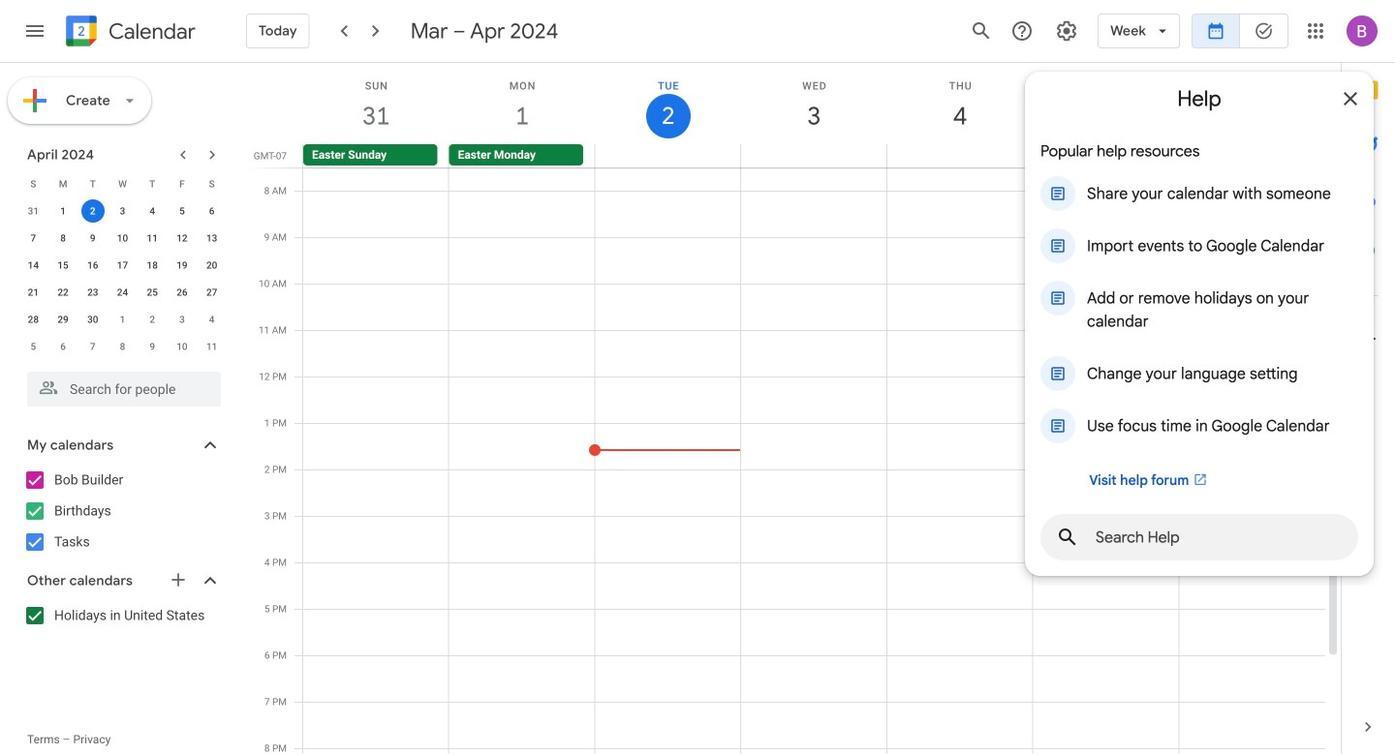 Task type: vqa. For each thing, say whether or not it's contained in the screenshot.
February 26 element
no



Task type: locate. For each thing, give the bounding box(es) containing it.
7 element
[[22, 227, 45, 250]]

30 element
[[81, 308, 104, 331]]

5 element
[[170, 200, 194, 223]]

11 element
[[141, 227, 164, 250]]

13 element
[[200, 227, 223, 250]]

heading
[[105, 20, 196, 43]]

18 element
[[141, 254, 164, 277]]

settings menu image
[[1055, 19, 1078, 43]]

may 6 element
[[51, 335, 75, 358]]

4 element
[[141, 200, 164, 223]]

row group
[[18, 198, 227, 360]]

2, today element
[[81, 200, 104, 223]]

may 10 element
[[170, 335, 194, 358]]

25 element
[[141, 281, 164, 304]]

12 element
[[170, 227, 194, 250]]

15 element
[[51, 254, 75, 277]]

21 element
[[22, 281, 45, 304]]

10 element
[[111, 227, 134, 250]]

1 element
[[51, 200, 75, 223]]

20 element
[[200, 254, 223, 277]]

14 element
[[22, 254, 45, 277]]

row
[[295, 144, 1341, 168], [18, 171, 227, 198], [18, 198, 227, 225], [18, 225, 227, 252], [18, 252, 227, 279], [18, 279, 227, 306], [18, 306, 227, 333], [18, 333, 227, 360]]

main drawer image
[[23, 19, 47, 43]]

29 element
[[51, 308, 75, 331]]

cell inside "april 2024" grid
[[78, 198, 108, 225]]

grid
[[248, 63, 1341, 755]]

19 element
[[170, 254, 194, 277]]

add other calendars image
[[169, 571, 188, 590]]

26 element
[[170, 281, 194, 304]]

may 5 element
[[22, 335, 45, 358]]

tab list
[[1342, 63, 1395, 700]]

support image
[[1011, 19, 1034, 43]]

16 element
[[81, 254, 104, 277]]

may 1 element
[[111, 308, 134, 331]]

cell
[[595, 144, 741, 168], [741, 144, 887, 168], [887, 144, 1033, 168], [1033, 144, 1178, 168], [1178, 144, 1324, 168], [78, 198, 108, 225]]

None search field
[[0, 364, 240, 407]]

may 4 element
[[200, 308, 223, 331]]



Task type: describe. For each thing, give the bounding box(es) containing it.
28 element
[[22, 308, 45, 331]]

Search for people text field
[[39, 372, 209, 407]]

8 element
[[51, 227, 75, 250]]

april 2024 grid
[[18, 171, 227, 360]]

3 element
[[111, 200, 134, 223]]

17 element
[[111, 254, 134, 277]]

6 element
[[200, 200, 223, 223]]

calendar element
[[62, 12, 196, 54]]

march 31 element
[[22, 200, 45, 223]]

23 element
[[81, 281, 104, 304]]

may 7 element
[[81, 335, 104, 358]]

may 3 element
[[170, 308, 194, 331]]

may 9 element
[[141, 335, 164, 358]]

9 element
[[81, 227, 104, 250]]

27 element
[[200, 281, 223, 304]]

24 element
[[111, 281, 134, 304]]

may 11 element
[[200, 335, 223, 358]]

heading inside calendar element
[[105, 20, 196, 43]]

may 2 element
[[141, 308, 164, 331]]

may 8 element
[[111, 335, 134, 358]]

my calendars list
[[4, 465, 240, 558]]

22 element
[[51, 281, 75, 304]]



